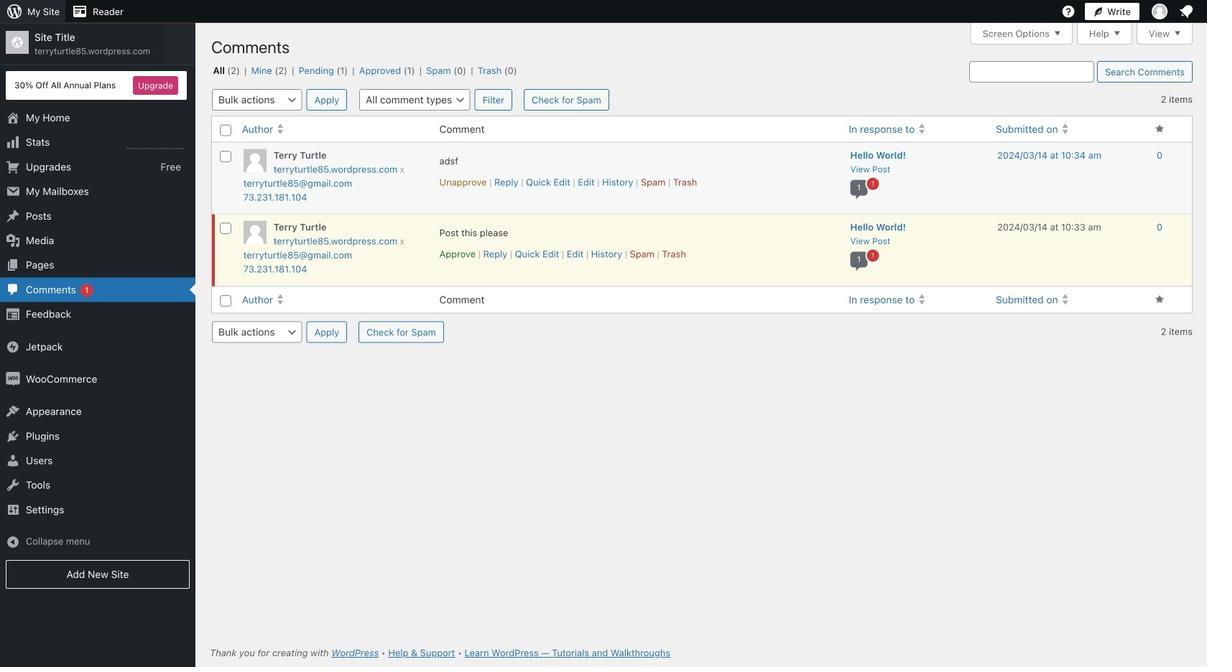 Task type: describe. For each thing, give the bounding box(es) containing it.
toolbar navigation
[[0, 0, 1199, 23]]

comment likes image
[[1155, 295, 1164, 304]]

comment likes image
[[1155, 124, 1164, 133]]

hourly views image
[[126, 136, 184, 150]]



Task type: vqa. For each thing, say whether or not it's contained in the screenshot.
MAIN MENU navigation
yes



Task type: locate. For each thing, give the bounding box(es) containing it.
None checkbox
[[220, 125, 231, 136], [220, 223, 231, 234], [220, 125, 231, 136], [220, 223, 231, 234]]

None search field
[[969, 61, 1094, 83]]

None submit
[[1097, 61, 1193, 83], [306, 89, 347, 111], [475, 89, 512, 111], [306, 321, 347, 343], [1097, 61, 1193, 83], [306, 89, 347, 111], [475, 89, 512, 111], [306, 321, 347, 343]]

main menu navigation
[[0, 23, 195, 595]]

None checkbox
[[220, 151, 231, 163], [220, 295, 231, 307], [220, 151, 231, 163], [220, 295, 231, 307]]



